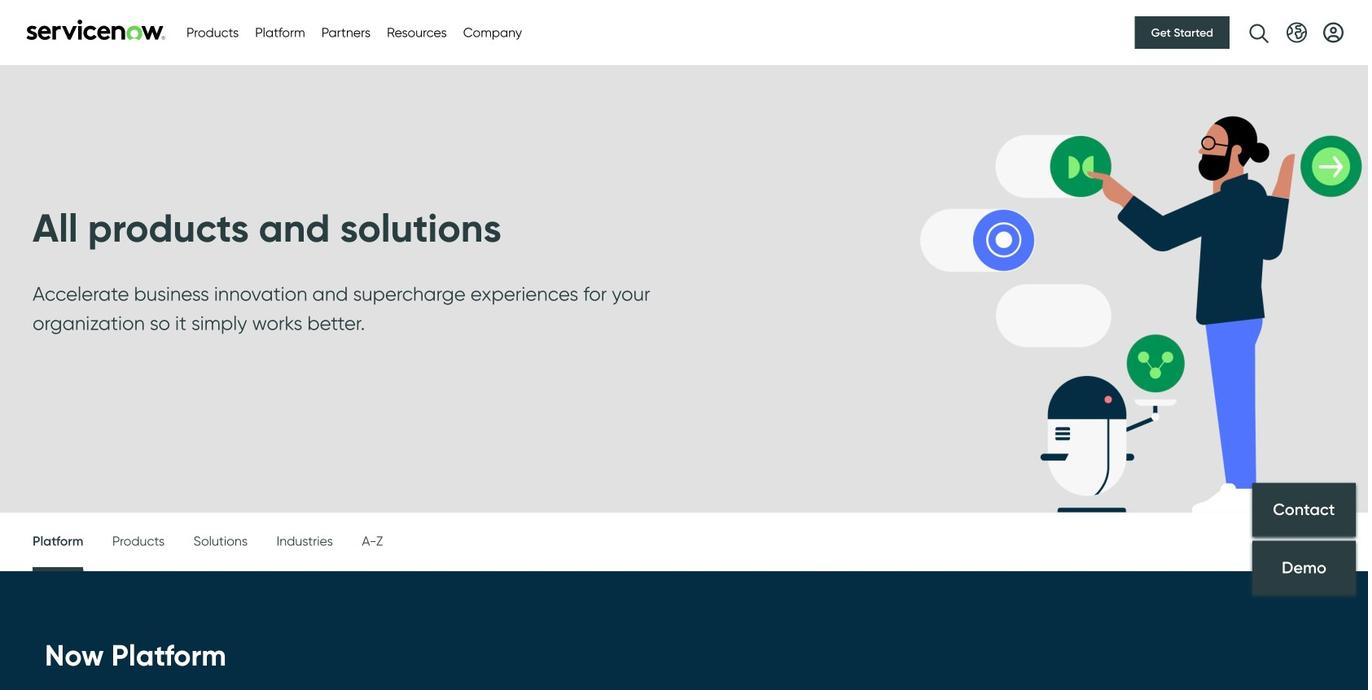 Task type: locate. For each thing, give the bounding box(es) containing it.
servicenow products by category image
[[921, 65, 1369, 513]]

servicenow image
[[24, 19, 167, 40]]

select your country image
[[1287, 22, 1308, 43]]



Task type: describe. For each thing, give the bounding box(es) containing it.
go to servicenow account image
[[1324, 22, 1344, 43]]



Task type: vqa. For each thing, say whether or not it's contained in the screenshot.
Select Your Country icon
yes



